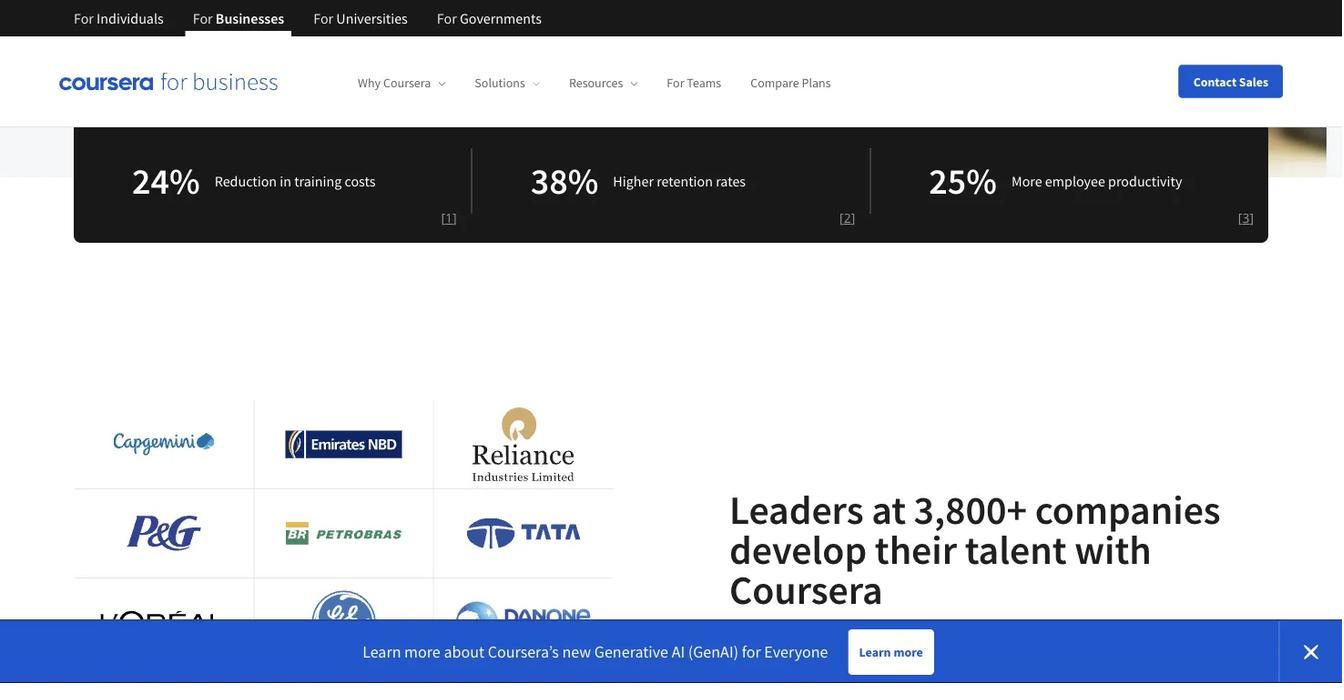 Task type: vqa. For each thing, say whether or not it's contained in the screenshot.


Task type: describe. For each thing, give the bounding box(es) containing it.
learn for learn more about coursera's new generative ai (genai) for everyone
[[362, 642, 401, 663]]

for governments
[[437, 9, 542, 27]]

[ 2 ]
[[840, 209, 855, 227]]

fewer
[[137, 19, 171, 37]]

[ 1 ]
[[441, 209, 457, 227]]

[ 3 ]
[[1238, 209, 1254, 227]]

with
[[1075, 525, 1151, 575]]

in
[[280, 172, 291, 190]]

3
[[1242, 209, 1250, 227]]

higher retention rates
[[613, 172, 746, 190]]

for teams
[[667, 75, 721, 91]]

more for learn more about coursera's new generative ai (genai) for everyone
[[404, 642, 440, 663]]

learn for learn more
[[859, 645, 891, 661]]

for businesses
[[193, 9, 284, 27]]

productivity
[[1108, 172, 1182, 190]]

more
[[1012, 172, 1042, 190]]

employees?
[[230, 19, 302, 37]]

why coursera
[[358, 75, 431, 91]]

everyone
[[764, 642, 828, 663]]

about
[[444, 642, 484, 663]]

learn more
[[859, 645, 923, 661]]

higher
[[613, 172, 654, 190]]

25%
[[929, 158, 997, 204]]

more for learn more
[[894, 645, 923, 661]]

at
[[872, 484, 906, 535]]

contact sales
[[1193, 73, 1268, 90]]

for for governments
[[437, 9, 457, 27]]

coursera inside leaders at 3,800+ companies develop their talent with coursera
[[729, 565, 883, 615]]

solutions link
[[475, 75, 540, 91]]

contact
[[1193, 73, 1237, 90]]

38%
[[530, 158, 598, 204]]

reliance logo image
[[472, 408, 574, 482]]

retention
[[657, 172, 713, 190]]

resources link
[[569, 75, 638, 91]]

why
[[358, 75, 381, 91]]

leaders
[[729, 484, 864, 535]]

individuals
[[97, 9, 164, 27]]

than
[[174, 19, 203, 37]]

employee
[[1045, 172, 1105, 190]]

businesses
[[216, 9, 284, 27]]

talent
[[965, 525, 1067, 575]]

for
[[742, 642, 761, 663]]

125
[[205, 19, 227, 37]]

for for individuals
[[74, 9, 94, 27]]

learn more about coursera's new generative ai (genai) for everyone
[[362, 642, 828, 663]]

danone logo image
[[456, 602, 591, 645]]

why coursera link
[[358, 75, 446, 91]]

for universities
[[313, 9, 408, 27]]

reduction
[[215, 172, 277, 190]]

leaders at 3,800+ companies develop their talent with coursera
[[729, 484, 1221, 615]]

learn more link
[[848, 630, 934, 676]]

[ for 24%
[[441, 209, 445, 227]]

companies
[[1035, 484, 1221, 535]]

compare plans
[[750, 75, 831, 91]]

0 horizontal spatial coursera
[[383, 75, 431, 91]]



Task type: locate. For each thing, give the bounding box(es) containing it.
upskilling fewer than 125 employees?
[[74, 19, 302, 37]]

] for 24%
[[453, 209, 457, 227]]

resources
[[569, 75, 623, 91]]

]
[[453, 209, 457, 227], [851, 209, 855, 227], [1250, 209, 1254, 227]]

0 horizontal spatial [
[[441, 209, 445, 227]]

teams
[[687, 75, 721, 91]]

solutions
[[475, 75, 525, 91]]

1 vertical spatial coursera
[[729, 565, 883, 615]]

new
[[562, 642, 591, 663]]

[
[[441, 209, 445, 227], [840, 209, 844, 227], [1238, 209, 1242, 227]]

plans
[[802, 75, 831, 91]]

coursera right why
[[383, 75, 431, 91]]

develop
[[729, 525, 867, 575]]

for individuals
[[74, 9, 164, 27]]

3,800+
[[914, 484, 1027, 535]]

universities
[[336, 9, 408, 27]]

for
[[74, 9, 94, 27], [193, 9, 213, 27], [313, 9, 333, 27], [437, 9, 457, 27], [667, 75, 684, 91]]

for left individuals
[[74, 9, 94, 27]]

governments
[[460, 9, 542, 27]]

training
[[294, 172, 342, 190]]

more
[[404, 642, 440, 663], [894, 645, 923, 661]]

reduction in training costs
[[215, 172, 375, 190]]

l'oreal logo image
[[97, 608, 232, 639]]

] for 38%
[[851, 209, 855, 227]]

1 horizontal spatial more
[[894, 645, 923, 661]]

0 vertical spatial coursera
[[383, 75, 431, 91]]

tata logo image
[[466, 519, 580, 550]]

2 ] from the left
[[851, 209, 855, 227]]

generative
[[594, 642, 668, 663]]

2 horizontal spatial ]
[[1250, 209, 1254, 227]]

0 horizontal spatial more
[[404, 642, 440, 663]]

1 ] from the left
[[453, 209, 457, 227]]

petrobras logo image
[[286, 523, 402, 545]]

] for 25%
[[1250, 209, 1254, 227]]

for for businesses
[[193, 9, 213, 27]]

2 horizontal spatial [
[[1238, 209, 1242, 227]]

compare
[[750, 75, 799, 91]]

1 horizontal spatial ]
[[851, 209, 855, 227]]

for for universities
[[313, 9, 333, 27]]

ge logo image
[[306, 586, 381, 660]]

2 [ from the left
[[840, 209, 844, 227]]

close banner image
[[1304, 646, 1318, 660]]

costs
[[345, 172, 375, 190]]

emirates logo image
[[285, 430, 402, 459]]

more employee productivity
[[1012, 172, 1182, 190]]

contact sales button
[[1179, 65, 1283, 98]]

banner navigation
[[59, 0, 556, 36]]

rates
[[716, 172, 746, 190]]

1 [ from the left
[[441, 209, 445, 227]]

[ for 25%
[[1238, 209, 1242, 227]]

3 ] from the left
[[1250, 209, 1254, 227]]

for teams link
[[667, 75, 721, 91]]

2
[[844, 209, 851, 227]]

(genai)
[[688, 642, 738, 663]]

p&g logo image
[[127, 516, 201, 552]]

capgemini logo image
[[114, 433, 215, 456]]

24%
[[132, 158, 200, 204]]

0 horizontal spatial ]
[[453, 209, 457, 227]]

for left businesses
[[193, 9, 213, 27]]

upskilling
[[74, 19, 134, 37]]

1
[[445, 209, 453, 227]]

0 horizontal spatial learn
[[362, 642, 401, 663]]

1 horizontal spatial coursera
[[729, 565, 883, 615]]

their
[[875, 525, 957, 575]]

for left the teams
[[667, 75, 684, 91]]

coursera for business image
[[59, 72, 278, 91]]

sales
[[1239, 73, 1268, 90]]

coursera
[[383, 75, 431, 91], [729, 565, 883, 615]]

learn
[[362, 642, 401, 663], [859, 645, 891, 661]]

1 horizontal spatial learn
[[859, 645, 891, 661]]

3 [ from the left
[[1238, 209, 1242, 227]]

learn right everyone
[[859, 645, 891, 661]]

learn left about
[[362, 642, 401, 663]]

ai
[[672, 642, 685, 663]]

1 horizontal spatial [
[[840, 209, 844, 227]]

for left universities
[[313, 9, 333, 27]]

coursera's
[[488, 642, 559, 663]]

for left governments
[[437, 9, 457, 27]]

coursera up everyone
[[729, 565, 883, 615]]

[ for 38%
[[840, 209, 844, 227]]

compare plans link
[[750, 75, 831, 91]]



